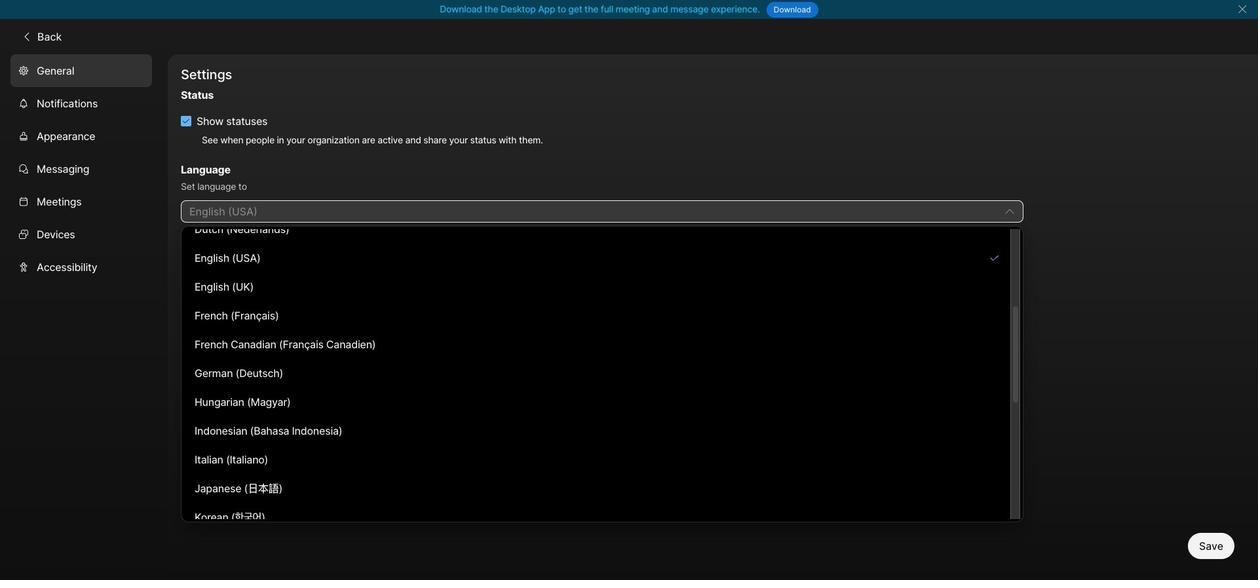 Task type: describe. For each thing, give the bounding box(es) containing it.
meetings tab
[[10, 185, 152, 218]]

settings navigation
[[0, 54, 168, 581]]

messaging tab
[[10, 152, 152, 185]]



Task type: vqa. For each thing, say whether or not it's contained in the screenshot.
Meetings image
no



Task type: locate. For each thing, give the bounding box(es) containing it.
general tab
[[10, 54, 152, 87]]

accessibility tab
[[10, 251, 152, 283]]

list box
[[184, 216, 1021, 531]]

appearance tab
[[10, 120, 152, 152]]

notifications tab
[[10, 87, 152, 120]]

option
[[187, 245, 1008, 271]]

devices tab
[[10, 218, 152, 251]]

cancel_16 image
[[1237, 4, 1248, 14]]



